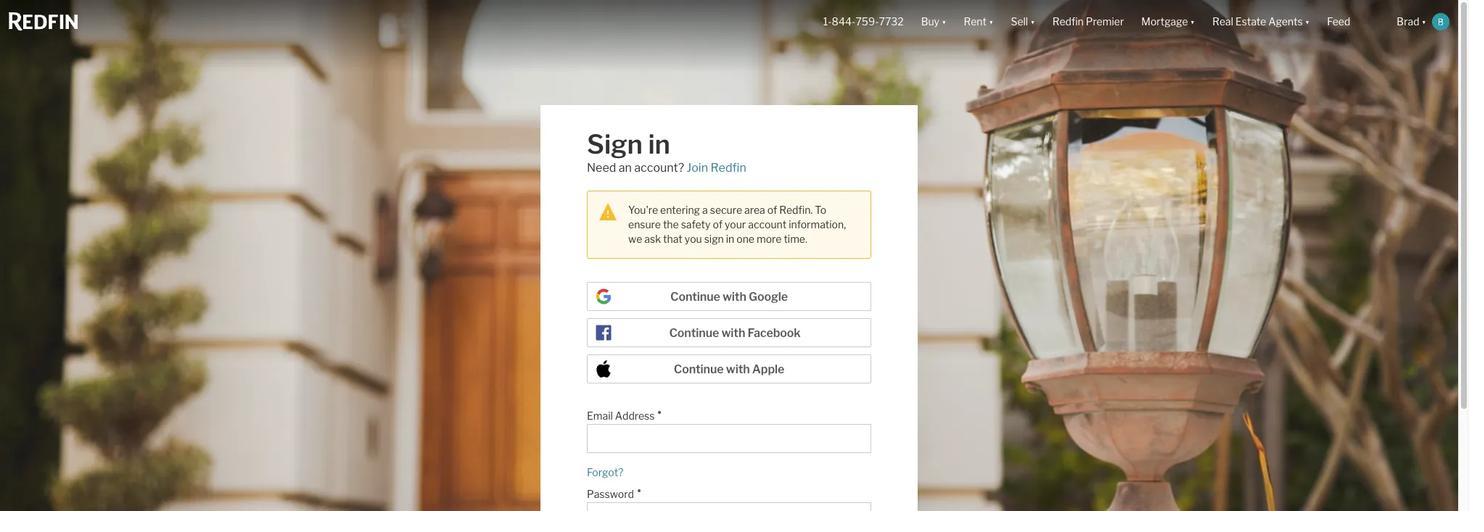 Task type: describe. For each thing, give the bounding box(es) containing it.
continue with google button
[[587, 282, 872, 311]]

feed button
[[1319, 0, 1389, 44]]

redfin inside button
[[1053, 16, 1084, 28]]

information,
[[789, 218, 846, 231]]

one
[[737, 233, 755, 245]]

redfin inside sign in need an account? join redfin
[[711, 161, 747, 175]]

continue with apple button
[[587, 355, 872, 384]]

agents
[[1269, 16, 1304, 28]]

5 ▾ from the left
[[1306, 16, 1310, 28]]

1 vertical spatial of
[[713, 218, 723, 231]]

google
[[749, 290, 788, 304]]

you're entering a secure area of redfin. to ensure the safety of your account information, we ask that you sign in one more time.
[[629, 204, 846, 245]]

844-
[[832, 16, 856, 28]]

with for google
[[723, 290, 747, 304]]

the
[[663, 218, 679, 231]]

continue with facebook button
[[587, 318, 872, 347]]

you're entering a secure area of redfin. to ensure the safety of your account information, we ask that you sign in one more time. section
[[587, 191, 872, 259]]

mortgage ▾ button
[[1142, 0, 1196, 44]]

area
[[745, 204, 766, 216]]

sign
[[705, 233, 724, 245]]

email
[[587, 410, 613, 422]]

1-844-759-7732
[[824, 16, 904, 28]]

▾ for mortgage ▾
[[1191, 16, 1196, 28]]

ask
[[645, 233, 661, 245]]

mortgage ▾
[[1142, 16, 1196, 28]]

time.
[[784, 233, 808, 245]]

user photo image
[[1433, 13, 1450, 30]]

0 vertical spatial of
[[768, 204, 778, 216]]

address
[[615, 410, 655, 422]]

▾ for brad ▾
[[1422, 16, 1427, 28]]

feed
[[1328, 16, 1351, 28]]

real
[[1213, 16, 1234, 28]]

1-
[[824, 16, 832, 28]]

premier
[[1086, 16, 1125, 28]]

facebook
[[748, 326, 801, 340]]

to
[[815, 204, 827, 216]]

rent ▾ button
[[964, 0, 994, 44]]

forgot? button
[[587, 466, 624, 479]]

continue for continue with google
[[671, 290, 721, 304]]

sell ▾ button
[[1003, 0, 1044, 44]]

entering
[[661, 204, 700, 216]]

sign in need an account? join redfin
[[587, 128, 747, 175]]

continue with apple
[[674, 363, 785, 376]]

▾ for rent ▾
[[989, 16, 994, 28]]

continue for continue with facebook
[[670, 326, 719, 340]]

sign
[[587, 128, 643, 160]]

1-844-759-7732 link
[[824, 16, 904, 28]]

redfin premier button
[[1044, 0, 1133, 44]]

email address. required field. element
[[587, 403, 864, 424]]



Task type: locate. For each thing, give the bounding box(es) containing it.
sell ▾
[[1011, 16, 1036, 28]]

rent ▾
[[964, 16, 994, 28]]

safety
[[681, 218, 711, 231]]

buy ▾ button
[[922, 0, 947, 44]]

1 vertical spatial continue
[[670, 326, 719, 340]]

6 ▾ from the left
[[1422, 16, 1427, 28]]

▾ right sell
[[1031, 16, 1036, 28]]

▾ for buy ▾
[[942, 16, 947, 28]]

1 ▾ from the left
[[942, 16, 947, 28]]

redfin
[[1053, 16, 1084, 28], [711, 161, 747, 175]]

join
[[687, 161, 708, 175]]

real estate agents ▾ button
[[1204, 0, 1319, 44]]

password
[[587, 488, 634, 501]]

continue for continue with apple
[[674, 363, 724, 376]]

continue up continue with facebook button
[[671, 290, 721, 304]]

2 vertical spatial with
[[726, 363, 750, 376]]

4 ▾ from the left
[[1191, 16, 1196, 28]]

0 horizontal spatial of
[[713, 218, 723, 231]]

0 vertical spatial in
[[648, 128, 671, 160]]

brad
[[1398, 16, 1420, 28]]

1 vertical spatial with
[[722, 326, 746, 340]]

continue down continue with facebook button
[[674, 363, 724, 376]]

in left the one
[[726, 233, 735, 245]]

need
[[587, 161, 616, 175]]

759-
[[856, 16, 879, 28]]

2 ▾ from the left
[[989, 16, 994, 28]]

secure
[[710, 204, 743, 216]]

apple
[[753, 363, 785, 376]]

buy ▾ button
[[913, 0, 956, 44]]

you
[[685, 233, 702, 245]]

an
[[619, 161, 632, 175]]

more
[[757, 233, 782, 245]]

with left 'google'
[[723, 290, 747, 304]]

that
[[663, 233, 683, 245]]

rent ▾ button
[[956, 0, 1003, 44]]

2 vertical spatial continue
[[674, 363, 724, 376]]

▾ right buy
[[942, 16, 947, 28]]

buy ▾
[[922, 16, 947, 28]]

redfin.
[[780, 204, 813, 216]]

redfin left the premier
[[1053, 16, 1084, 28]]

ensure
[[629, 218, 661, 231]]

mortgage
[[1142, 16, 1189, 28]]

0 horizontal spatial in
[[648, 128, 671, 160]]

in up account?
[[648, 128, 671, 160]]

your
[[725, 218, 746, 231]]

▾ right brad
[[1422, 16, 1427, 28]]

1 vertical spatial redfin
[[711, 161, 747, 175]]

continue with facebook
[[670, 326, 801, 340]]

continue inside button
[[674, 363, 724, 376]]

of
[[768, 204, 778, 216], [713, 218, 723, 231]]

with inside button
[[726, 363, 750, 376]]

▾
[[942, 16, 947, 28], [989, 16, 994, 28], [1031, 16, 1036, 28], [1191, 16, 1196, 28], [1306, 16, 1310, 28], [1422, 16, 1427, 28]]

account
[[749, 218, 787, 231]]

▾ right the agents
[[1306, 16, 1310, 28]]

0 horizontal spatial redfin
[[711, 161, 747, 175]]

real estate agents ▾
[[1213, 16, 1310, 28]]

▾ for sell ▾
[[1031, 16, 1036, 28]]

in
[[648, 128, 671, 160], [726, 233, 735, 245]]

1 horizontal spatial redfin
[[1053, 16, 1084, 28]]

a
[[703, 204, 708, 216]]

continue
[[671, 290, 721, 304], [670, 326, 719, 340], [674, 363, 724, 376]]

we
[[629, 233, 643, 245]]

estate
[[1236, 16, 1267, 28]]

continue with google
[[671, 290, 788, 304]]

0 vertical spatial continue
[[671, 290, 721, 304]]

with for facebook
[[722, 326, 746, 340]]

redfin right join
[[711, 161, 747, 175]]

1 vertical spatial in
[[726, 233, 735, 245]]

continue up continue with apple button
[[670, 326, 719, 340]]

email address
[[587, 410, 655, 422]]

▾ right rent
[[989, 16, 994, 28]]

0 vertical spatial redfin
[[1053, 16, 1084, 28]]

of up sign at the left of page
[[713, 218, 723, 231]]

with
[[723, 290, 747, 304], [722, 326, 746, 340], [726, 363, 750, 376]]

7732
[[879, 16, 904, 28]]

password. required field. element
[[587, 481, 864, 503]]

account?
[[635, 161, 685, 175]]

join redfin link
[[687, 161, 747, 175]]

3 ▾ from the left
[[1031, 16, 1036, 28]]

sell ▾ button
[[1011, 0, 1036, 44]]

redfin premier
[[1053, 16, 1125, 28]]

in inside you're entering a secure area of redfin. to ensure the safety of your account information, we ask that you sign in one more time.
[[726, 233, 735, 245]]

forgot?
[[587, 466, 624, 479]]

brad ▾
[[1398, 16, 1427, 28]]

with left apple
[[726, 363, 750, 376]]

buy
[[922, 16, 940, 28]]

▾ right mortgage
[[1191, 16, 1196, 28]]

real estate agents ▾ link
[[1213, 0, 1310, 44]]

in inside sign in need an account? join redfin
[[648, 128, 671, 160]]

of up account
[[768, 204, 778, 216]]

0 vertical spatial with
[[723, 290, 747, 304]]

with for apple
[[726, 363, 750, 376]]

rent
[[964, 16, 987, 28]]

1 horizontal spatial of
[[768, 204, 778, 216]]

with up continue with apple button
[[722, 326, 746, 340]]

sell
[[1011, 16, 1029, 28]]

1 horizontal spatial in
[[726, 233, 735, 245]]

you're
[[629, 204, 658, 216]]

mortgage ▾ button
[[1133, 0, 1204, 44]]



Task type: vqa. For each thing, say whether or not it's contained in the screenshot.
and within the Home discovery & trends Find new homes you'll love and stay on top of the latest market trends.
no



